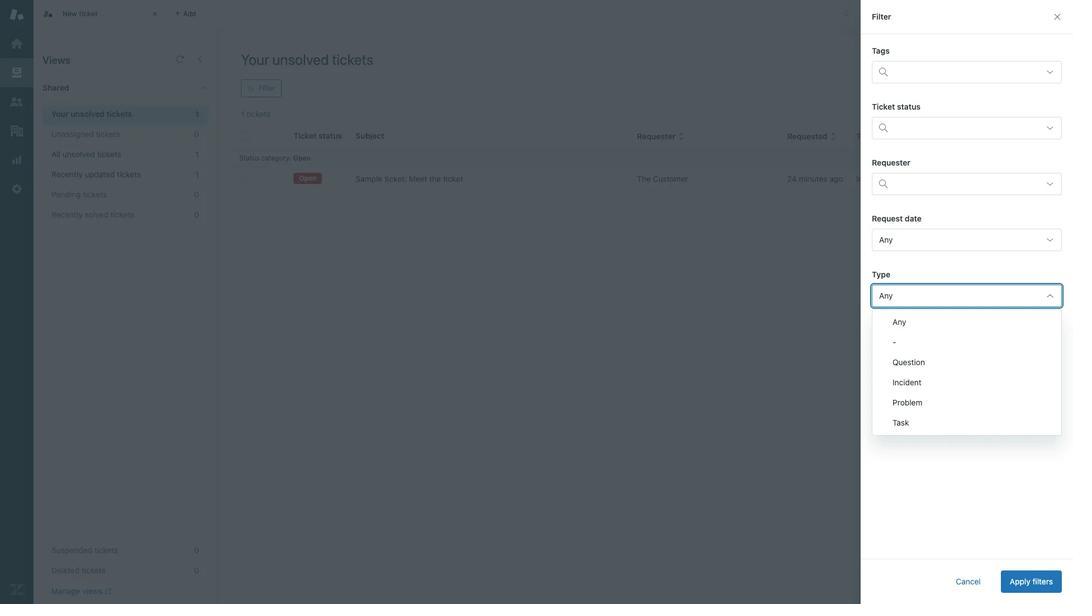 Task type: locate. For each thing, give the bounding box(es) containing it.
0 vertical spatial open
[[293, 154, 311, 162]]

get started image
[[10, 36, 24, 51]]

priority inside button
[[956, 132, 983, 141]]

0 vertical spatial ticket
[[79, 9, 98, 18]]

1 vertical spatial ticket
[[443, 174, 463, 183]]

play button
[[1004, 50, 1051, 73]]

request date
[[873, 214, 922, 223]]

requester down type button
[[873, 158, 911, 167]]

your unsolved tickets up unassigned tickets
[[51, 109, 132, 119]]

0 horizontal spatial incident
[[857, 174, 886, 183]]

shared button
[[34, 71, 188, 105]]

ticket right the
[[443, 174, 463, 183]]

0 horizontal spatial your unsolved tickets
[[51, 109, 132, 119]]

ticket inside tab
[[79, 9, 98, 18]]

filter inside filter button
[[259, 84, 275, 92]]

unsolved up unassigned tickets
[[71, 109, 105, 119]]

any inside any "option"
[[893, 317, 907, 327]]

all
[[51, 149, 60, 159]]

type button
[[857, 132, 885, 142]]

0 vertical spatial incident
[[857, 174, 886, 183]]

1 for all unsolved tickets
[[196, 149, 199, 159]]

requester inside filter 'dialog'
[[873, 158, 911, 167]]

sample
[[356, 174, 383, 183]]

tags
[[873, 46, 890, 55]]

1 vertical spatial any field
[[873, 285, 1063, 307]]

2 recently from the top
[[51, 210, 83, 219]]

ticket
[[79, 9, 98, 18], [443, 174, 463, 183]]

1 horizontal spatial priority
[[956, 132, 983, 141]]

views image
[[10, 65, 24, 80]]

2 vertical spatial 1
[[196, 169, 199, 179]]

1 horizontal spatial ticket
[[443, 174, 463, 183]]

0 vertical spatial 1
[[195, 109, 199, 119]]

ticket right new
[[79, 9, 98, 18]]

- question
[[893, 337, 926, 367]]

1 horizontal spatial incident
[[893, 378, 922, 387]]

task option
[[873, 413, 1062, 433]]

2 0 from the top
[[194, 190, 199, 199]]

0 for deleted tickets
[[194, 565, 199, 575]]

0 vertical spatial any
[[880, 235, 893, 244]]

filter inside filter 'dialog'
[[873, 12, 892, 21]]

type
[[857, 132, 876, 141], [873, 270, 891, 279]]

incident
[[857, 174, 886, 183], [893, 378, 922, 387]]

1 horizontal spatial your unsolved tickets
[[241, 51, 374, 68]]

cancel button
[[948, 570, 990, 593]]

1 vertical spatial type
[[873, 270, 891, 279]]

1 1 from the top
[[195, 109, 199, 119]]

ticket status
[[873, 102, 921, 111]]

solved
[[85, 210, 108, 219]]

meet
[[409, 174, 427, 183]]

4 0 from the top
[[194, 545, 199, 555]]

question
[[893, 357, 926, 367]]

1 0 from the top
[[194, 129, 199, 139]]

question option
[[873, 352, 1062, 372]]

manage
[[51, 586, 80, 596]]

1 vertical spatial open
[[299, 174, 317, 183]]

1 recently from the top
[[51, 169, 83, 179]]

updated
[[85, 169, 115, 179]]

your unsolved tickets
[[241, 51, 374, 68], [51, 109, 132, 119]]

5 0 from the top
[[194, 565, 199, 575]]

any field for type
[[873, 285, 1063, 307]]

recently
[[51, 169, 83, 179], [51, 210, 83, 219]]

0 vertical spatial priority
[[956, 132, 983, 141]]

category:
[[262, 154, 292, 162]]

Tags field
[[894, 63, 1039, 81]]

incident up problem
[[893, 378, 922, 387]]

task
[[893, 418, 910, 427]]

recently solved tickets
[[51, 210, 135, 219]]

any
[[880, 235, 893, 244], [880, 291, 893, 300], [893, 317, 907, 327]]

requester up the customer
[[637, 132, 676, 141]]

priority
[[956, 132, 983, 141], [873, 326, 900, 335]]

2 any field from the top
[[873, 285, 1063, 307]]

unsolved down unassigned
[[63, 149, 95, 159]]

Any field
[[873, 229, 1063, 251], [873, 285, 1063, 307]]

0 horizontal spatial requester
[[637, 132, 676, 141]]

1 vertical spatial unsolved
[[71, 109, 105, 119]]

apply filters button
[[1002, 570, 1063, 593]]

(opens in a new tab) image
[[103, 588, 111, 595]]

1 any field from the top
[[873, 229, 1063, 251]]

ticket status element
[[873, 117, 1063, 139]]

recently down pending
[[51, 210, 83, 219]]

0 for pending tickets
[[194, 190, 199, 199]]

filter button
[[241, 79, 282, 97]]

recently up pending
[[51, 169, 83, 179]]

new ticket tab
[[34, 0, 168, 28]]

1 horizontal spatial filter
[[873, 12, 892, 21]]

1 vertical spatial incident
[[893, 378, 922, 387]]

your unsolved tickets up filter button
[[241, 51, 374, 68]]

0 vertical spatial filter
[[873, 12, 892, 21]]

open
[[293, 154, 311, 162], [299, 174, 317, 183]]

1 horizontal spatial requester
[[873, 158, 911, 167]]

sample ticket: meet the ticket
[[356, 174, 463, 183]]

filter
[[873, 12, 892, 21], [259, 84, 275, 92]]

unassigned tickets
[[51, 129, 120, 139]]

open right "category:"
[[293, 154, 311, 162]]

customer
[[653, 174, 689, 183]]

sample ticket: meet the ticket link
[[356, 173, 463, 185]]

open inside row
[[299, 174, 317, 183]]

1 vertical spatial 1
[[196, 149, 199, 159]]

customers image
[[10, 95, 24, 109]]

views
[[43, 54, 71, 66]]

2 vertical spatial any
[[893, 317, 907, 327]]

1 horizontal spatial your
[[241, 51, 269, 68]]

row
[[233, 168, 1065, 190]]

3 1 from the top
[[196, 169, 199, 179]]

your up unassigned
[[51, 109, 69, 119]]

unsolved
[[272, 51, 329, 68], [71, 109, 105, 119], [63, 149, 95, 159]]

pending
[[51, 190, 81, 199]]

0 vertical spatial any field
[[873, 229, 1063, 251]]

date
[[905, 214, 922, 223]]

incident inside row
[[857, 174, 886, 183]]

1 vertical spatial requester
[[873, 158, 911, 167]]

priority up - on the right of page
[[873, 326, 900, 335]]

apply filters
[[1011, 577, 1054, 586]]

shared
[[43, 83, 69, 92]]

None field
[[873, 341, 1063, 363]]

1 vertical spatial filter
[[259, 84, 275, 92]]

0
[[194, 129, 199, 139], [194, 190, 199, 199], [194, 210, 199, 219], [194, 545, 199, 555], [194, 565, 199, 575]]

2 1 from the top
[[196, 149, 199, 159]]

1
[[195, 109, 199, 119], [196, 149, 199, 159], [196, 169, 199, 179]]

tickets
[[332, 51, 374, 68], [107, 109, 132, 119], [96, 129, 120, 139], [97, 149, 121, 159], [117, 169, 141, 179], [83, 190, 107, 199], [111, 210, 135, 219], [94, 545, 118, 555], [82, 565, 106, 575]]

unsolved up filter button
[[272, 51, 329, 68]]

3 0 from the top
[[194, 210, 199, 219]]

deleted
[[51, 565, 80, 575]]

0 vertical spatial type
[[857, 132, 876, 141]]

requester
[[637, 132, 676, 141], [873, 158, 911, 167]]

requester element
[[873, 173, 1063, 195]]

open down status category: open
[[299, 174, 317, 183]]

0 horizontal spatial priority
[[873, 326, 900, 335]]

type inside button
[[857, 132, 876, 141]]

1 vertical spatial your unsolved tickets
[[51, 109, 132, 119]]

1 vertical spatial any
[[880, 291, 893, 300]]

0 vertical spatial recently
[[51, 169, 83, 179]]

0 horizontal spatial your
[[51, 109, 69, 119]]

incident right ago
[[857, 174, 886, 183]]

priority up requester element
[[956, 132, 983, 141]]

pending tickets
[[51, 190, 107, 199]]

1 vertical spatial priority
[[873, 326, 900, 335]]

your
[[241, 51, 269, 68], [51, 109, 69, 119]]

0 horizontal spatial ticket
[[79, 9, 98, 18]]

0 horizontal spatial filter
[[259, 84, 275, 92]]

your up filter button
[[241, 51, 269, 68]]

organizations image
[[10, 124, 24, 138]]

manage views
[[51, 586, 103, 596]]

0 vertical spatial your unsolved tickets
[[241, 51, 374, 68]]

incident inside option
[[893, 378, 922, 387]]

all unsolved tickets
[[51, 149, 121, 159]]

0 vertical spatial requester
[[637, 132, 676, 141]]

row containing sample ticket: meet the ticket
[[233, 168, 1065, 190]]

status
[[239, 154, 260, 162]]

1 vertical spatial recently
[[51, 210, 83, 219]]



Task type: vqa. For each thing, say whether or not it's contained in the screenshot.
bottom unsolved
yes



Task type: describe. For each thing, give the bounding box(es) containing it.
zendesk support image
[[10, 7, 24, 22]]

- option
[[873, 332, 1062, 352]]

apply
[[1011, 577, 1031, 586]]

0 for recently solved tickets
[[194, 210, 199, 219]]

24
[[788, 174, 797, 183]]

any for type
[[880, 291, 893, 300]]

close image
[[149, 8, 161, 20]]

1 for your unsolved tickets
[[195, 109, 199, 119]]

filter dialog
[[861, 0, 1074, 604]]

admin image
[[10, 182, 24, 196]]

any option
[[873, 312, 1062, 332]]

the
[[637, 174, 651, 183]]

filters
[[1033, 577, 1054, 586]]

24 minutes ago
[[788, 174, 844, 183]]

requester button
[[637, 132, 685, 142]]

recently updated tickets
[[51, 169, 141, 179]]

status
[[898, 102, 921, 111]]

recently for recently solved tickets
[[51, 210, 83, 219]]

recently for recently updated tickets
[[51, 169, 83, 179]]

close drawer image
[[1054, 12, 1063, 21]]

collapse views pane image
[[196, 55, 205, 64]]

play
[[1027, 56, 1042, 66]]

main element
[[0, 0, 34, 604]]

0 vertical spatial your
[[241, 51, 269, 68]]

1 vertical spatial your
[[51, 109, 69, 119]]

any field for request date
[[873, 229, 1063, 251]]

any for request date
[[880, 235, 893, 244]]

shared heading
[[34, 71, 218, 105]]

tabs tab list
[[34, 0, 832, 28]]

problem option
[[873, 393, 1062, 413]]

refresh views pane image
[[176, 55, 185, 64]]

new
[[63, 9, 77, 18]]

ticket:
[[385, 174, 407, 183]]

new ticket
[[63, 9, 98, 18]]

status category: open
[[239, 154, 311, 162]]

the customer
[[637, 174, 689, 183]]

ticket inside row
[[443, 174, 463, 183]]

zendesk image
[[10, 582, 24, 597]]

minutes
[[799, 174, 828, 183]]

type inside filter 'dialog'
[[873, 270, 891, 279]]

type list box
[[873, 309, 1063, 436]]

suspended tickets
[[51, 545, 118, 555]]

views
[[82, 586, 103, 596]]

deleted tickets
[[51, 565, 106, 575]]

conversations
[[876, 9, 921, 18]]

conversations button
[[864, 5, 946, 23]]

incident option
[[873, 372, 1062, 393]]

manage views link
[[51, 586, 111, 596]]

requested
[[788, 132, 828, 141]]

priority button
[[956, 132, 992, 142]]

ago
[[830, 174, 844, 183]]

unassigned
[[51, 129, 94, 139]]

requested button
[[788, 132, 837, 142]]

request
[[873, 214, 903, 223]]

the
[[430, 174, 441, 183]]

-
[[893, 337, 897, 347]]

1 for recently updated tickets
[[196, 169, 199, 179]]

priority inside filter 'dialog'
[[873, 326, 900, 335]]

2 vertical spatial unsolved
[[63, 149, 95, 159]]

cancel
[[957, 577, 981, 586]]

suspended
[[51, 545, 92, 555]]

reporting image
[[10, 153, 24, 167]]

ticket
[[873, 102, 896, 111]]

requester inside 'button'
[[637, 132, 676, 141]]

problem
[[893, 398, 923, 407]]

0 vertical spatial unsolved
[[272, 51, 329, 68]]

tags element
[[873, 61, 1063, 83]]

0 for unassigned tickets
[[194, 129, 199, 139]]

0 for suspended tickets
[[194, 545, 199, 555]]

subject
[[356, 131, 385, 140]]



